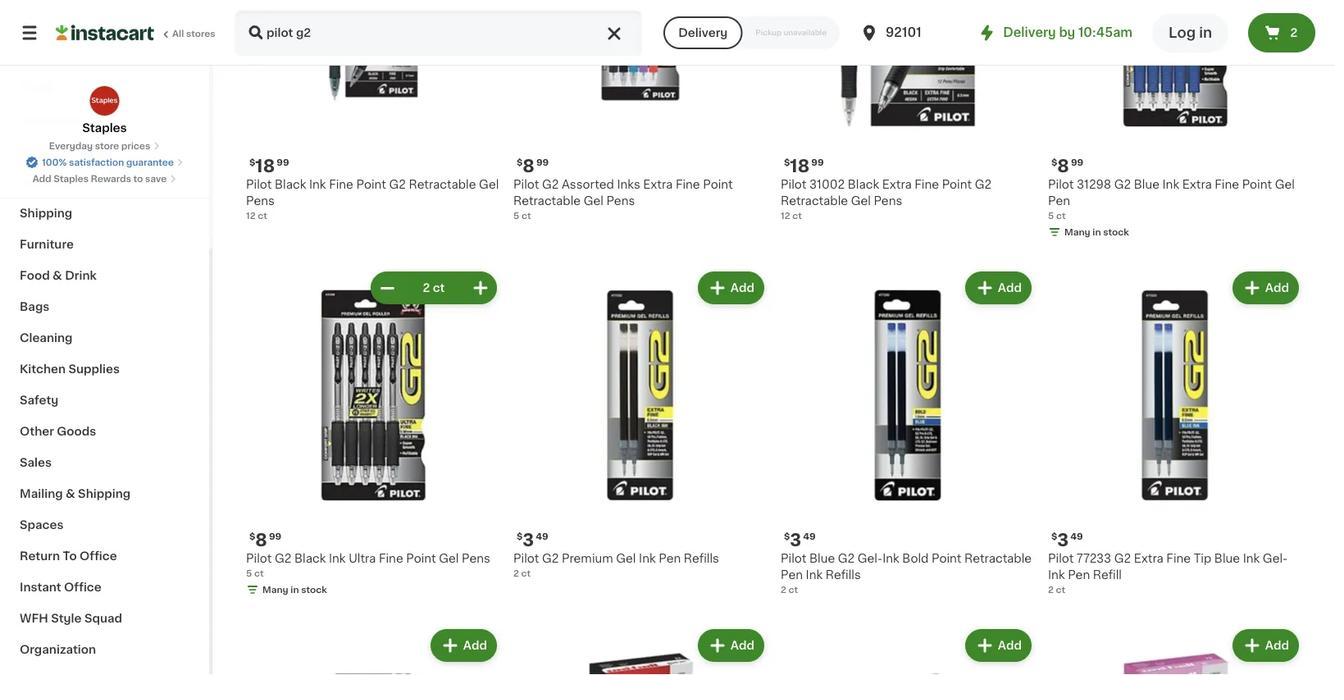 Task type: describe. For each thing, give the bounding box(es) containing it.
12 inside pilot 31002 black extra fine point g2 retractable gel pens 12 ct
[[781, 211, 791, 220]]

school supplies
[[20, 145, 115, 157]]

delivery button
[[664, 16, 743, 49]]

5 for 31298
[[1048, 211, 1054, 220]]

prices
[[121, 142, 150, 151]]

2 inside button
[[1291, 27, 1298, 39]]

ct inside pilot 31298 g2 blue ink extra fine point gel pen 5 ct
[[1057, 211, 1066, 220]]

gel inside pilot g2 premium gel ink pen refills 2 ct
[[616, 553, 636, 564]]

ct inside pilot g2 assorted inks extra fine point retractable gel pens 5 ct
[[522, 211, 531, 220]]

by
[[1059, 27, 1076, 39]]

99 for g2
[[536, 158, 549, 167]]

mailing
[[20, 488, 63, 500]]

g2 inside pilot 31002 black extra fine point g2 retractable gel pens 12 ct
[[975, 179, 992, 190]]

other
[[20, 426, 54, 437]]

pilot g2 premium gel ink pen refills 2 ct
[[514, 553, 719, 578]]

pilot for pilot 31002 black extra fine point g2 retractable gel pens
[[781, 179, 807, 190]]

decrement quantity of pilot g2 black ink ultra fine point gel pens image
[[377, 278, 397, 298]]

99 for black
[[277, 158, 289, 167]]

stock for black
[[301, 585, 327, 594]]

rewards
[[91, 174, 131, 183]]

wfh
[[20, 613, 48, 624]]

staples link
[[82, 85, 127, 136]]

in for gel
[[1093, 228, 1101, 237]]

extra inside pilot 31002 black extra fine point g2 retractable gel pens 12 ct
[[882, 179, 912, 190]]

goods
[[57, 426, 96, 437]]

safety
[[20, 395, 58, 406]]

$ for pilot 77233 g2 extra fine tip blue ink gel- ink pen refill
[[1052, 532, 1058, 541]]

paper
[[20, 83, 54, 94]]

g2 inside pilot blue g2 gel-ink bold point retractable pen ink refills 2 ct
[[838, 553, 855, 564]]

squad
[[84, 613, 122, 624]]

to
[[63, 550, 77, 562]]

point inside pilot blue g2 gel-ink bold point retractable pen ink refills 2 ct
[[932, 553, 962, 564]]

sales link
[[10, 447, 199, 478]]

pilot inside pilot 31298 g2 blue ink extra fine point gel pen 5 ct
[[1048, 179, 1074, 190]]

stores
[[186, 29, 215, 38]]

supplies for printer supplies
[[63, 114, 114, 126]]

add staples rewards to save link
[[33, 172, 177, 185]]

99 inside product group
[[269, 532, 282, 541]]

retractable for 3
[[965, 553, 1032, 564]]

printer supplies link
[[10, 104, 199, 135]]

return to office
[[20, 550, 117, 562]]

to
[[133, 174, 143, 183]]

100% satisfaction guarantee button
[[26, 153, 184, 169]]

1 vertical spatial office
[[80, 550, 117, 562]]

2 inside product group
[[423, 282, 430, 294]]

fine inside pilot 31298 g2 blue ink extra fine point gel pen 5 ct
[[1215, 179, 1240, 190]]

delivery by 10:45am
[[1004, 27, 1133, 39]]

all
[[172, 29, 184, 38]]

electronics
[[20, 176, 87, 188]]

ct inside pilot blue g2 gel-ink bold point retractable pen ink refills 2 ct
[[789, 585, 798, 594]]

$ 3 49 for blue
[[784, 531, 816, 548]]

all stores
[[172, 29, 215, 38]]

ct inside pilot 31002 black extra fine point g2 retractable gel pens 12 ct
[[793, 211, 802, 220]]

100%
[[42, 158, 67, 167]]

pens inside pilot g2 black ink ultra fine point gel pens 5 ct
[[462, 553, 490, 564]]

delivery for delivery by 10:45am
[[1004, 27, 1056, 39]]

organization link
[[10, 634, 199, 665]]

mailing & shipping link
[[10, 478, 199, 509]]

10:45am
[[1079, 27, 1133, 39]]

printer supplies
[[20, 114, 114, 126]]

other goods link
[[10, 416, 199, 447]]

point inside pilot g2 black ink ultra fine point gel pens 5 ct
[[406, 553, 436, 564]]

5 for g2
[[514, 211, 520, 220]]

$ for pilot 31298 g2 blue ink extra fine point gel pen
[[1052, 158, 1058, 167]]

refills inside pilot blue g2 gel-ink bold point retractable pen ink refills 2 ct
[[826, 569, 861, 581]]

2 inside pilot blue g2 gel-ink bold point retractable pen ink refills 2 ct
[[781, 585, 787, 594]]

5 inside pilot g2 black ink ultra fine point gel pens 5 ct
[[246, 569, 252, 578]]

pilot 31298 g2 blue ink extra fine point gel pen 5 ct
[[1048, 179, 1295, 220]]

product group containing 8
[[246, 268, 500, 600]]

$ for pilot blue g2 gel-ink bold point retractable pen ink refills
[[784, 532, 790, 541]]

delivery for delivery
[[679, 27, 728, 39]]

pilot for pilot g2 premium gel ink pen refills
[[514, 553, 539, 564]]

retractable inside "pilot black ink fine point g2 retractable gel pens 12 ct"
[[409, 179, 476, 190]]

log
[[1169, 26, 1196, 40]]

everyday store prices
[[49, 142, 150, 151]]

pilot for pilot g2 assorted inks extra fine point retractable gel pens
[[514, 179, 539, 190]]

$ 8 99 for pilot g2 black ink ultra fine point gel pens
[[249, 531, 282, 548]]

furniture
[[20, 239, 74, 250]]

pilot g2 black ink ultra fine point gel pens 5 ct
[[246, 553, 490, 578]]

assorted
[[562, 179, 614, 190]]

pen inside pilot 77233 g2 extra fine tip blue ink gel- ink pen refill 2 ct
[[1068, 569, 1090, 581]]

store
[[95, 142, 119, 151]]

$ for pilot g2 premium gel ink pen refills
[[517, 532, 523, 541]]

food & drink link
[[10, 260, 199, 291]]

18 for 31002
[[790, 157, 810, 174]]

many in stock for g2
[[263, 585, 327, 594]]

organization
[[20, 644, 96, 655]]

pens inside pilot g2 assorted inks extra fine point retractable gel pens 5 ct
[[607, 195, 635, 207]]

g2 inside pilot g2 black ink ultra fine point gel pens 5 ct
[[275, 553, 292, 564]]

pilot g2 assorted inks extra fine point retractable gel pens 5 ct
[[514, 179, 733, 220]]

31002
[[810, 179, 845, 190]]

pilot inside pilot g2 black ink ultra fine point gel pens 5 ct
[[246, 553, 272, 564]]

mailing & shipping
[[20, 488, 131, 500]]

49 for blue
[[803, 532, 816, 541]]

spaces link
[[10, 509, 199, 541]]

black for retractable
[[848, 179, 880, 190]]

$ 3 49 for 77233
[[1052, 531, 1083, 548]]

kitchen
[[20, 363, 66, 375]]

$ for pilot g2 black ink ultra fine point gel pens
[[249, 532, 255, 541]]

instant
[[20, 582, 61, 593]]

black for gel
[[294, 553, 326, 564]]

paper link
[[10, 73, 199, 104]]

$ 18 99 for black
[[249, 157, 289, 174]]

fine inside pilot g2 black ink ultra fine point gel pens 5 ct
[[379, 553, 403, 564]]

1 vertical spatial shipping
[[78, 488, 131, 500]]

3 for 77233
[[1058, 531, 1069, 548]]

service type group
[[664, 16, 840, 49]]

99 for 31002
[[812, 158, 824, 167]]

2 ct
[[423, 282, 445, 294]]

g2 inside "pilot black ink fine point g2 retractable gel pens 12 ct"
[[389, 179, 406, 190]]

100% satisfaction guarantee
[[42, 158, 174, 167]]

stock for g2
[[1104, 228, 1130, 237]]

kitchen supplies
[[20, 363, 120, 375]]

office supplies link
[[10, 42, 199, 73]]

wfh style squad
[[20, 613, 122, 624]]

ct inside pilot g2 premium gel ink pen refills 2 ct
[[521, 569, 531, 578]]

8 for pilot 31298 g2 blue ink extra fine point gel pen
[[1058, 157, 1070, 174]]

12 inside "pilot black ink fine point g2 retractable gel pens 12 ct"
[[246, 211, 256, 220]]

pilot 77233 g2 extra fine tip blue ink gel- ink pen refill 2 ct
[[1048, 553, 1288, 594]]

school
[[20, 145, 61, 157]]

ct inside "pilot black ink fine point g2 retractable gel pens 12 ct"
[[258, 211, 267, 220]]

electronics link
[[10, 167, 199, 198]]

sales
[[20, 457, 52, 468]]

gel inside pilot g2 black ink ultra fine point gel pens 5 ct
[[439, 553, 459, 564]]

return
[[20, 550, 60, 562]]

gel inside pilot 31298 g2 blue ink extra fine point gel pen 5 ct
[[1275, 179, 1295, 190]]

8 for pilot g2 black ink ultra fine point gel pens
[[255, 531, 267, 548]]

instant office
[[20, 582, 101, 593]]

other goods
[[20, 426, 96, 437]]

supplies for office supplies
[[60, 52, 111, 63]]

save
[[145, 174, 167, 183]]

g2 inside pilot g2 premium gel ink pen refills 2 ct
[[542, 553, 559, 564]]

many for 5
[[263, 585, 289, 594]]

extra inside pilot 77233 g2 extra fine tip blue ink gel- ink pen refill 2 ct
[[1134, 553, 1164, 564]]



Task type: vqa. For each thing, say whether or not it's contained in the screenshot.
the Point within the Pilot 31002 Black Extra Fine Point G2 Retractable Gel Pens 12 ct
yes



Task type: locate. For each thing, give the bounding box(es) containing it.
point inside pilot 31002 black extra fine point g2 retractable gel pens 12 ct
[[942, 179, 972, 190]]

1 horizontal spatial in
[[1093, 228, 1101, 237]]

gel
[[479, 179, 499, 190], [1275, 179, 1295, 190], [584, 195, 604, 207], [851, 195, 871, 207], [439, 553, 459, 564], [616, 553, 636, 564]]

pilot for pilot blue g2 gel-ink bold point retractable pen ink refills
[[781, 553, 807, 564]]

many in stock inside product group
[[263, 585, 327, 594]]

2 18 from the left
[[790, 157, 810, 174]]

fine
[[329, 179, 354, 190], [676, 179, 700, 190], [915, 179, 939, 190], [1215, 179, 1240, 190], [379, 553, 403, 564], [1167, 553, 1191, 564]]

1 horizontal spatial blue
[[1134, 179, 1160, 190]]

Search field
[[236, 11, 641, 54]]

gel- right the tip
[[1263, 553, 1288, 564]]

0 horizontal spatial &
[[53, 270, 62, 281]]

1 gel- from the left
[[858, 553, 883, 564]]

printer
[[20, 114, 60, 126]]

log in
[[1169, 26, 1212, 40]]

many in stock for 31298
[[1065, 228, 1130, 237]]

3 3 from the left
[[1058, 531, 1069, 548]]

extra inside pilot 31298 g2 blue ink extra fine point gel pen 5 ct
[[1183, 179, 1212, 190]]

pilot for pilot black ink fine point g2 retractable gel pens
[[246, 179, 272, 190]]

0 vertical spatial office
[[20, 52, 57, 63]]

0 horizontal spatial stock
[[301, 585, 327, 594]]

black inside pilot g2 black ink ultra fine point gel pens 5 ct
[[294, 553, 326, 564]]

& right mailing
[[66, 488, 75, 500]]

many for pen
[[1065, 228, 1091, 237]]

$ 8 99 inside product group
[[249, 531, 282, 548]]

1 horizontal spatial 18
[[790, 157, 810, 174]]

2 horizontal spatial 8
[[1058, 157, 1070, 174]]

12
[[246, 211, 256, 220], [781, 211, 791, 220]]

None search field
[[235, 10, 643, 56]]

office up paper
[[20, 52, 57, 63]]

in down 31298
[[1093, 228, 1101, 237]]

blue inside pilot 77233 g2 extra fine tip blue ink gel- ink pen refill 2 ct
[[1215, 553, 1240, 564]]

pilot inside pilot blue g2 gel-ink bold point retractable pen ink refills 2 ct
[[781, 553, 807, 564]]

$ inside product group
[[249, 532, 255, 541]]

retractable inside pilot blue g2 gel-ink bold point retractable pen ink refills 2 ct
[[965, 553, 1032, 564]]

5 inside pilot 31298 g2 blue ink extra fine point gel pen 5 ct
[[1048, 211, 1054, 220]]

1 horizontal spatial shipping
[[78, 488, 131, 500]]

& right food
[[53, 270, 62, 281]]

2 3 from the left
[[790, 531, 802, 548]]

3 for blue
[[790, 531, 802, 548]]

gel-
[[858, 553, 883, 564], [1263, 553, 1288, 564]]

0 horizontal spatial gel-
[[858, 553, 883, 564]]

3 49 from the left
[[1071, 532, 1083, 541]]

gel- inside pilot blue g2 gel-ink bold point retractable pen ink refills 2 ct
[[858, 553, 883, 564]]

49 for g2
[[536, 532, 548, 541]]

product group
[[246, 268, 500, 600], [514, 268, 768, 580], [781, 268, 1035, 596], [1048, 268, 1303, 596], [246, 626, 500, 675], [514, 626, 768, 675], [781, 626, 1035, 675], [1048, 626, 1303, 675]]

1 vertical spatial many in stock
[[263, 585, 327, 594]]

pilot inside pilot 31002 black extra fine point g2 retractable gel pens 12 ct
[[781, 179, 807, 190]]

3 for g2
[[523, 531, 534, 548]]

1 horizontal spatial gel-
[[1263, 553, 1288, 564]]

extra
[[643, 179, 673, 190], [882, 179, 912, 190], [1183, 179, 1212, 190], [1134, 553, 1164, 564]]

0 horizontal spatial many in stock
[[263, 585, 327, 594]]

point inside pilot 31298 g2 blue ink extra fine point gel pen 5 ct
[[1243, 179, 1272, 190]]

0 horizontal spatial shipping
[[20, 208, 72, 219]]

all stores link
[[56, 10, 217, 56]]

pilot inside "pilot black ink fine point g2 retractable gel pens 12 ct"
[[246, 179, 272, 190]]

1 horizontal spatial &
[[66, 488, 75, 500]]

1 vertical spatial staples
[[54, 174, 89, 183]]

shipping up spaces link
[[78, 488, 131, 500]]

$ 8 99 for pilot 31298 g2 blue ink extra fine point gel pen
[[1052, 157, 1084, 174]]

furniture link
[[10, 229, 199, 260]]

1 horizontal spatial 3
[[790, 531, 802, 548]]

shipping link
[[10, 198, 199, 229]]

return to office link
[[10, 541, 199, 572]]

stock inside product group
[[301, 585, 327, 594]]

office up wfh style squad in the bottom of the page
[[64, 582, 101, 593]]

0 vertical spatial stock
[[1104, 228, 1130, 237]]

2 horizontal spatial 3
[[1058, 531, 1069, 548]]

ink inside pilot g2 black ink ultra fine point gel pens 5 ct
[[329, 553, 346, 564]]

many in stock down 31298
[[1065, 228, 1130, 237]]

18 for black
[[255, 157, 275, 174]]

in
[[1200, 26, 1212, 40], [1093, 228, 1101, 237], [291, 585, 299, 594]]

wfh style squad link
[[10, 603, 199, 634]]

2 vertical spatial in
[[291, 585, 299, 594]]

spaces
[[20, 519, 64, 531]]

$ 8 99 for pilot g2 assorted inks extra fine point retractable gel pens
[[517, 157, 549, 174]]

0 horizontal spatial 8
[[255, 531, 267, 548]]

$ 18 99 for 31002
[[784, 157, 824, 174]]

18
[[255, 157, 275, 174], [790, 157, 810, 174]]

log in button
[[1153, 13, 1229, 53]]

in inside button
[[1200, 26, 1212, 40]]

$
[[249, 158, 255, 167], [517, 158, 523, 167], [784, 158, 790, 167], [1052, 158, 1058, 167], [249, 532, 255, 541], [517, 532, 523, 541], [784, 532, 790, 541], [1052, 532, 1058, 541]]

$ for pilot 31002 black extra fine point g2 retractable gel pens
[[784, 158, 790, 167]]

pilot 31002 black extra fine point g2 retractable gel pens 12 ct
[[781, 179, 992, 220]]

$ for pilot g2 assorted inks extra fine point retractable gel pens
[[517, 158, 523, 167]]

staples up everyday store prices link
[[82, 122, 127, 134]]

stock down pilot g2 black ink ultra fine point gel pens 5 ct
[[301, 585, 327, 594]]

1 vertical spatial refills
[[826, 569, 861, 581]]

inks
[[617, 179, 640, 190]]

blue
[[1134, 179, 1160, 190], [810, 553, 835, 564], [1215, 553, 1240, 564]]

kitchen supplies link
[[10, 354, 199, 385]]

0 horizontal spatial 5
[[246, 569, 252, 578]]

1 horizontal spatial many in stock
[[1065, 228, 1130, 237]]

gel inside pilot g2 assorted inks extra fine point retractable gel pens 5 ct
[[584, 195, 604, 207]]

pilot
[[246, 179, 272, 190], [514, 179, 539, 190], [781, 179, 807, 190], [1048, 179, 1074, 190], [246, 553, 272, 564], [514, 553, 539, 564], [781, 553, 807, 564], [1048, 553, 1074, 564]]

1 $ 18 99 from the left
[[249, 157, 289, 174]]

8 for pilot g2 assorted inks extra fine point retractable gel pens
[[523, 157, 535, 174]]

1 vertical spatial &
[[66, 488, 75, 500]]

92101 button
[[860, 10, 958, 56]]

gel- left "bold"
[[858, 553, 883, 564]]

1 12 from the left
[[246, 211, 256, 220]]

everyday
[[49, 142, 93, 151]]

49 for 77233
[[1071, 532, 1083, 541]]

bold
[[903, 553, 929, 564]]

& for drink
[[53, 270, 62, 281]]

8
[[523, 157, 535, 174], [1058, 157, 1070, 174], [255, 531, 267, 548]]

pilot inside pilot 77233 g2 extra fine tip blue ink gel- ink pen refill 2 ct
[[1048, 553, 1074, 564]]

ct inside pilot 77233 g2 extra fine tip blue ink gel- ink pen refill 2 ct
[[1056, 585, 1066, 594]]

0 vertical spatial staples
[[82, 122, 127, 134]]

g2 inside pilot 31298 g2 blue ink extra fine point gel pen 5 ct
[[1115, 179, 1131, 190]]

supplies inside 'link'
[[68, 363, 120, 375]]

blue inside pilot 31298 g2 blue ink extra fine point gel pen 5 ct
[[1134, 179, 1160, 190]]

1 horizontal spatial delivery
[[1004, 27, 1056, 39]]

add button
[[700, 273, 763, 303], [967, 273, 1030, 303], [1234, 273, 1298, 303], [432, 631, 495, 660], [700, 631, 763, 660], [967, 631, 1030, 660], [1234, 631, 1298, 660]]

g2 inside pilot 77233 g2 extra fine tip blue ink gel- ink pen refill 2 ct
[[1115, 553, 1131, 564]]

2 $ 18 99 from the left
[[784, 157, 824, 174]]

school supplies link
[[10, 135, 199, 167]]

gel inside "pilot black ink fine point g2 retractable gel pens 12 ct"
[[479, 179, 499, 190]]

ultra
[[349, 553, 376, 564]]

safety link
[[10, 385, 199, 416]]

retractable for 8
[[514, 195, 581, 207]]

fine inside "pilot black ink fine point g2 retractable gel pens 12 ct"
[[329, 179, 354, 190]]

food & drink
[[20, 270, 97, 281]]

tip
[[1194, 553, 1212, 564]]

pen
[[1048, 195, 1071, 207], [659, 553, 681, 564], [781, 569, 803, 581], [1068, 569, 1090, 581]]

g2 inside pilot g2 assorted inks extra fine point retractable gel pens 5 ct
[[542, 179, 559, 190]]

instacart logo image
[[56, 23, 154, 43]]

2 inside pilot g2 premium gel ink pen refills 2 ct
[[514, 569, 519, 578]]

blue inside pilot blue g2 gel-ink bold point retractable pen ink refills 2 ct
[[810, 553, 835, 564]]

0 vertical spatial shipping
[[20, 208, 72, 219]]

0 horizontal spatial $ 18 99
[[249, 157, 289, 174]]

pilot blue g2 gel-ink bold point retractable pen ink refills 2 ct
[[781, 553, 1032, 594]]

1 horizontal spatial 8
[[523, 157, 535, 174]]

0 horizontal spatial 3
[[523, 531, 534, 548]]

fine inside pilot g2 assorted inks extra fine point retractable gel pens 5 ct
[[676, 179, 700, 190]]

cleaning link
[[10, 322, 199, 354]]

increment quantity of pilot g2 black ink ultra fine point gel pens image
[[471, 278, 491, 298]]

shipping up furniture
[[20, 208, 72, 219]]

many inside product group
[[263, 585, 289, 594]]

many
[[1065, 228, 1091, 237], [263, 585, 289, 594]]

supplies up everyday store prices
[[63, 114, 114, 126]]

0 horizontal spatial delivery
[[679, 27, 728, 39]]

ink
[[309, 179, 326, 190], [1163, 179, 1180, 190], [329, 553, 346, 564], [639, 553, 656, 564], [883, 553, 900, 564], [1243, 553, 1260, 564], [806, 569, 823, 581], [1048, 569, 1065, 581]]

retractable inside pilot g2 assorted inks extra fine point retractable gel pens 5 ct
[[514, 195, 581, 207]]

2 vertical spatial office
[[64, 582, 101, 593]]

0 vertical spatial many in stock
[[1065, 228, 1130, 237]]

2 horizontal spatial $ 3 49
[[1052, 531, 1083, 548]]

refill
[[1093, 569, 1122, 581]]

2 horizontal spatial 49
[[1071, 532, 1083, 541]]

gel inside pilot 31002 black extra fine point g2 retractable gel pens 12 ct
[[851, 195, 871, 207]]

delivery by 10:45am link
[[977, 23, 1133, 43]]

1 horizontal spatial $ 3 49
[[784, 531, 816, 548]]

supplies
[[60, 52, 111, 63], [63, 114, 114, 126], [63, 145, 115, 157], [68, 363, 120, 375]]

1 horizontal spatial many
[[1065, 228, 1091, 237]]

refills inside pilot g2 premium gel ink pen refills 2 ct
[[684, 553, 719, 564]]

1 vertical spatial many
[[263, 585, 289, 594]]

1 horizontal spatial refills
[[826, 569, 861, 581]]

0 horizontal spatial refills
[[684, 553, 719, 564]]

3
[[523, 531, 534, 548], [790, 531, 802, 548], [1058, 531, 1069, 548]]

0 horizontal spatial in
[[291, 585, 299, 594]]

0 horizontal spatial $ 3 49
[[517, 531, 548, 548]]

1 horizontal spatial 12
[[781, 211, 791, 220]]

pen inside pilot g2 premium gel ink pen refills 2 ct
[[659, 553, 681, 564]]

in for pens
[[291, 585, 299, 594]]

0 horizontal spatial 12
[[246, 211, 256, 220]]

1 vertical spatial stock
[[301, 585, 327, 594]]

0 horizontal spatial blue
[[810, 553, 835, 564]]

fine inside pilot 77233 g2 extra fine tip blue ink gel- ink pen refill 2 ct
[[1167, 553, 1191, 564]]

3 $ 3 49 from the left
[[1052, 531, 1083, 548]]

0 vertical spatial many
[[1065, 228, 1091, 237]]

$ 18 99
[[249, 157, 289, 174], [784, 157, 824, 174]]

5
[[514, 211, 520, 220], [1048, 211, 1054, 220], [246, 569, 252, 578]]

delivery
[[1004, 27, 1056, 39], [679, 27, 728, 39]]

point
[[356, 179, 386, 190], [703, 179, 733, 190], [942, 179, 972, 190], [1243, 179, 1272, 190], [406, 553, 436, 564], [932, 553, 962, 564]]

$ for pilot black ink fine point g2 retractable gel pens
[[249, 158, 255, 167]]

supplies down instacart logo
[[60, 52, 111, 63]]

pilot inside pilot g2 premium gel ink pen refills 2 ct
[[514, 553, 539, 564]]

retractable for 18
[[781, 195, 848, 207]]

31298
[[1077, 179, 1112, 190]]

satisfaction
[[69, 158, 124, 167]]

in right log
[[1200, 26, 1212, 40]]

in inside product group
[[291, 585, 299, 594]]

supplies up satisfaction
[[63, 145, 115, 157]]

77233
[[1077, 553, 1112, 564]]

food
[[20, 270, 50, 281]]

pen inside pilot 31298 g2 blue ink extra fine point gel pen 5 ct
[[1048, 195, 1071, 207]]

staples logo image
[[89, 85, 120, 116]]

ink inside pilot g2 premium gel ink pen refills 2 ct
[[639, 553, 656, 564]]

bags
[[20, 301, 49, 313]]

pens inside pilot 31002 black extra fine point g2 retractable gel pens 12 ct
[[874, 195, 903, 207]]

0 vertical spatial in
[[1200, 26, 1212, 40]]

2 12 from the left
[[781, 211, 791, 220]]

black inside pilot 31002 black extra fine point g2 retractable gel pens 12 ct
[[848, 179, 880, 190]]

0 horizontal spatial many
[[263, 585, 289, 594]]

black inside "pilot black ink fine point g2 retractable gel pens 12 ct"
[[275, 179, 306, 190]]

point inside pilot g2 assorted inks extra fine point retractable gel pens 5 ct
[[703, 179, 733, 190]]

2 49 from the left
[[803, 532, 816, 541]]

extra inside pilot g2 assorted inks extra fine point retractable gel pens 5 ct
[[643, 179, 673, 190]]

$ 3 49 for g2
[[517, 531, 548, 548]]

0 horizontal spatial 18
[[255, 157, 275, 174]]

& for shipping
[[66, 488, 75, 500]]

pens inside "pilot black ink fine point g2 retractable gel pens 12 ct"
[[246, 195, 275, 207]]

supplies up safety link
[[68, 363, 120, 375]]

fine inside pilot 31002 black extra fine point g2 retractable gel pens 12 ct
[[915, 179, 939, 190]]

style
[[51, 613, 82, 624]]

everyday store prices link
[[49, 139, 160, 153]]

2 horizontal spatial $ 8 99
[[1052, 157, 1084, 174]]

ct
[[258, 211, 267, 220], [522, 211, 531, 220], [793, 211, 802, 220], [1057, 211, 1066, 220], [433, 282, 445, 294], [254, 569, 264, 578], [521, 569, 531, 578], [789, 585, 798, 594], [1056, 585, 1066, 594]]

guarantee
[[126, 158, 174, 167]]

stock down 31298
[[1104, 228, 1130, 237]]

bags link
[[10, 291, 199, 322]]

1 horizontal spatial 49
[[803, 532, 816, 541]]

2 horizontal spatial in
[[1200, 26, 1212, 40]]

1 3 from the left
[[523, 531, 534, 548]]

point inside "pilot black ink fine point g2 retractable gel pens 12 ct"
[[356, 179, 386, 190]]

ink inside pilot 31298 g2 blue ink extra fine point gel pen 5 ct
[[1163, 179, 1180, 190]]

pens
[[246, 195, 275, 207], [607, 195, 635, 207], [874, 195, 903, 207], [462, 553, 490, 564]]

supplies for kitchen supplies
[[68, 363, 120, 375]]

1 horizontal spatial stock
[[1104, 228, 1130, 237]]

1 vertical spatial in
[[1093, 228, 1101, 237]]

pilot black ink fine point g2 retractable gel pens 12 ct
[[246, 179, 499, 220]]

supplies for school supplies
[[63, 145, 115, 157]]

staples down 100%
[[54, 174, 89, 183]]

2 $ 3 49 from the left
[[784, 531, 816, 548]]

2 horizontal spatial 5
[[1048, 211, 1054, 220]]

drink
[[65, 270, 97, 281]]

add staples rewards to save
[[33, 174, 167, 183]]

1 horizontal spatial $ 18 99
[[784, 157, 824, 174]]

office right to
[[80, 550, 117, 562]]

1 horizontal spatial 5
[[514, 211, 520, 220]]

cleaning
[[20, 332, 73, 344]]

1 horizontal spatial $ 8 99
[[517, 157, 549, 174]]

5 inside pilot g2 assorted inks extra fine point retractable gel pens 5 ct
[[514, 211, 520, 220]]

instant office link
[[10, 572, 199, 603]]

in down pilot g2 black ink ultra fine point gel pens 5 ct
[[291, 585, 299, 594]]

pen inside pilot blue g2 gel-ink bold point retractable pen ink refills 2 ct
[[781, 569, 803, 581]]

2 inside pilot 77233 g2 extra fine tip blue ink gel- ink pen refill 2 ct
[[1048, 585, 1054, 594]]

delivery inside "link"
[[1004, 27, 1056, 39]]

pilot inside pilot g2 assorted inks extra fine point retractable gel pens 5 ct
[[514, 179, 539, 190]]

staples
[[82, 122, 127, 134], [54, 174, 89, 183]]

92101
[[886, 27, 922, 39]]

0 vertical spatial refills
[[684, 553, 719, 564]]

2 gel- from the left
[[1263, 553, 1288, 564]]

delivery inside button
[[679, 27, 728, 39]]

office supplies
[[20, 52, 111, 63]]

1 18 from the left
[[255, 157, 275, 174]]

ink inside "pilot black ink fine point g2 retractable gel pens 12 ct"
[[309, 179, 326, 190]]

gel- inside pilot 77233 g2 extra fine tip blue ink gel- ink pen refill 2 ct
[[1263, 553, 1288, 564]]

1 $ 3 49 from the left
[[517, 531, 548, 548]]

retractable inside pilot 31002 black extra fine point g2 retractable gel pens 12 ct
[[781, 195, 848, 207]]

1 49 from the left
[[536, 532, 548, 541]]

0 horizontal spatial 49
[[536, 532, 548, 541]]

office
[[20, 52, 57, 63], [80, 550, 117, 562], [64, 582, 101, 593]]

0 vertical spatial &
[[53, 270, 62, 281]]

pilot for pilot 77233 g2 extra fine tip blue ink gel- ink pen refill
[[1048, 553, 1074, 564]]

many in stock down pilot g2 black ink ultra fine point gel pens 5 ct
[[263, 585, 327, 594]]

premium
[[562, 553, 613, 564]]

ct inside pilot g2 black ink ultra fine point gel pens 5 ct
[[254, 569, 264, 578]]

2 horizontal spatial blue
[[1215, 553, 1240, 564]]

black
[[275, 179, 306, 190], [848, 179, 880, 190], [294, 553, 326, 564]]

0 horizontal spatial $ 8 99
[[249, 531, 282, 548]]



